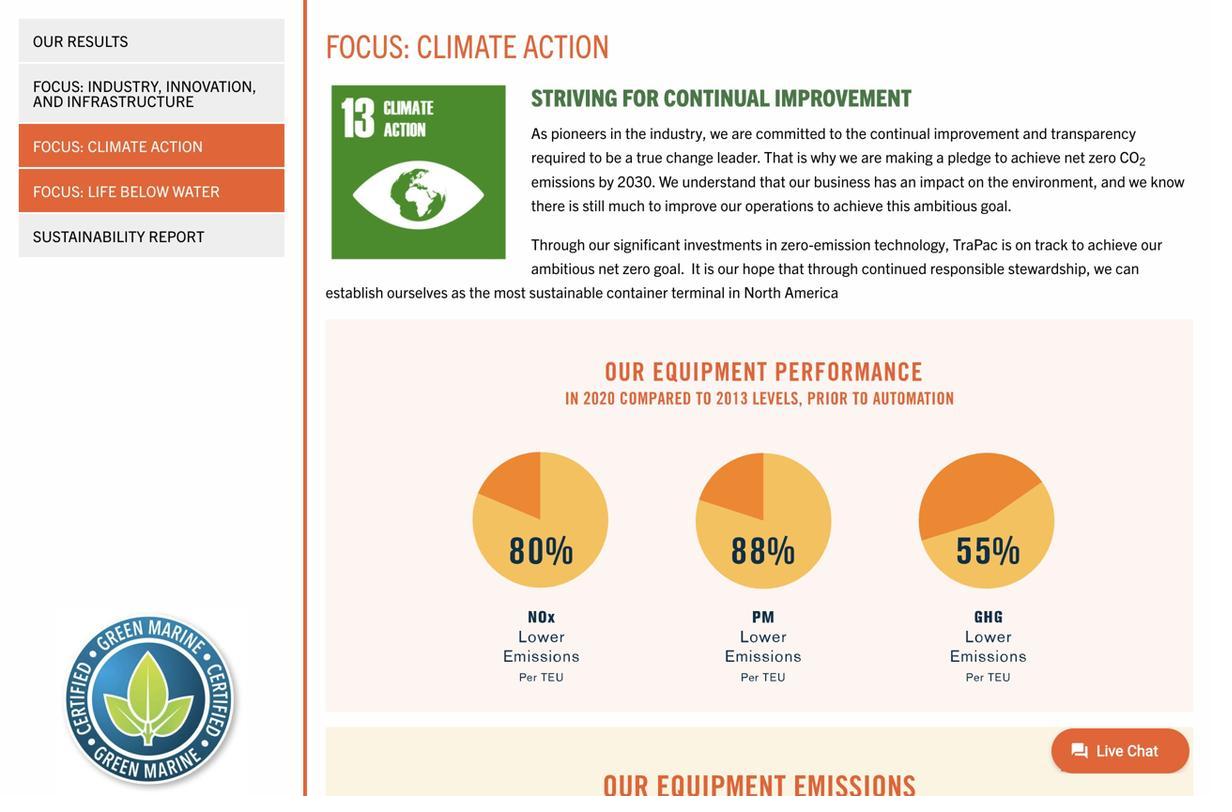 Task type: locate. For each thing, give the bounding box(es) containing it.
focus: climate action
[[326, 24, 610, 65], [33, 136, 203, 155]]

0 vertical spatial focus: climate action
[[326, 24, 610, 65]]

investments
[[684, 234, 762, 253]]

to right pledge
[[995, 147, 1008, 166]]

0 vertical spatial and
[[1023, 123, 1048, 142]]

there
[[531, 195, 565, 214]]

net down transparency
[[1064, 147, 1085, 166]]

focus: inside the focus: industry, innovation, and infrastructure
[[33, 76, 84, 95]]

action up striving
[[523, 24, 610, 65]]

in left zero-
[[766, 234, 778, 253]]

1 vertical spatial focus: climate action
[[33, 136, 203, 155]]

0 horizontal spatial in
[[610, 123, 622, 142]]

striving for continual improvement
[[531, 82, 912, 111]]

1 horizontal spatial goal.
[[981, 195, 1012, 214]]

on inside through our significant investments in zero-emission technology, trapac is on track to achieve our ambitious net zero goal.  it is our hope that through continued responsible stewardship, we can establish ourselves as the most sustainable container terminal in north america
[[1015, 234, 1032, 253]]

we up the leader.
[[710, 123, 728, 142]]

through
[[808, 258, 858, 277]]

the
[[625, 123, 646, 142], [846, 123, 867, 142], [988, 171, 1009, 190], [469, 282, 490, 301]]

2
[[1139, 154, 1146, 168]]

in
[[610, 123, 622, 142], [766, 234, 778, 253], [729, 282, 740, 301]]

is
[[797, 147, 807, 166], [569, 195, 579, 214], [1002, 234, 1012, 253], [704, 258, 714, 277]]

ambitious up sustainable
[[531, 258, 595, 277]]

responsible
[[930, 258, 1005, 277]]

0 horizontal spatial a
[[625, 147, 633, 166]]

goal.
[[981, 195, 1012, 214], [654, 258, 684, 277]]

pledge
[[948, 147, 991, 166]]

2 horizontal spatial in
[[766, 234, 778, 253]]

0 vertical spatial achieve
[[1011, 147, 1061, 166]]

0 horizontal spatial action
[[151, 136, 203, 155]]

1 vertical spatial ambitious
[[531, 258, 595, 277]]

that down zero-
[[778, 258, 804, 277]]

goal. down "significant"
[[654, 258, 684, 277]]

0 vertical spatial goal.
[[981, 195, 1012, 214]]

is up terminal
[[704, 258, 714, 277]]

0 horizontal spatial are
[[732, 123, 752, 142]]

1 horizontal spatial are
[[861, 147, 882, 166]]

that
[[760, 171, 786, 190], [778, 258, 804, 277]]

achieve up environment,
[[1011, 147, 1061, 166]]

net inside as pioneers in the industry, we are committed to the continual improvement and transparency required to be a true change leader. that is why we are making a pledge to achieve net zero co 2 emissions by 2030. we understand that our business has an impact on the environment, and we know there is still much to improve our operations to achieve this ambitious goal.
[[1064, 147, 1085, 166]]

net inside through our significant investments in zero-emission technology, trapac is on track to achieve our ambitious net zero goal.  it is our hope that through continued responsible stewardship, we can establish ourselves as the most sustainable container terminal in north america
[[598, 258, 619, 277]]

on down pledge
[[968, 171, 984, 190]]

sustainability
[[33, 226, 145, 245]]

on inside as pioneers in the industry, we are committed to the continual improvement and transparency required to be a true change leader. that is why we are making a pledge to achieve net zero co 2 emissions by 2030. we understand that our business has an impact on the environment, and we know there is still much to improve our operations to achieve this ambitious goal.
[[968, 171, 984, 190]]

in left the north
[[729, 282, 740, 301]]

achieve
[[1011, 147, 1061, 166], [833, 195, 883, 214], [1088, 234, 1138, 253]]

1 vertical spatial climate
[[88, 136, 147, 155]]

our down understand
[[721, 195, 742, 214]]

know
[[1151, 171, 1185, 190]]

our up operations
[[789, 171, 810, 190]]

1 vertical spatial in
[[766, 234, 778, 253]]

1 vertical spatial and
[[1101, 171, 1126, 190]]

the right as
[[469, 282, 490, 301]]

to down business
[[817, 195, 830, 214]]

1 horizontal spatial action
[[523, 24, 610, 65]]

0 horizontal spatial on
[[968, 171, 984, 190]]

true
[[636, 147, 663, 166]]

0 horizontal spatial ambitious
[[531, 258, 595, 277]]

2 horizontal spatial achieve
[[1088, 234, 1138, 253]]

to right track
[[1072, 234, 1084, 253]]

are up has
[[861, 147, 882, 166]]

ambitious down impact
[[914, 195, 977, 214]]

2 vertical spatial in
[[729, 282, 740, 301]]

water
[[172, 181, 220, 200]]

0 vertical spatial ambitious
[[914, 195, 977, 214]]

1 horizontal spatial on
[[1015, 234, 1032, 253]]

achieve inside through our significant investments in zero-emission technology, trapac is on track to achieve our ambitious net zero goal.  it is our hope that through continued responsible stewardship, we can establish ourselves as the most sustainable container terminal in north america
[[1088, 234, 1138, 253]]

transparency
[[1051, 123, 1136, 142]]

1 horizontal spatial in
[[729, 282, 740, 301]]

a
[[625, 147, 633, 166], [936, 147, 944, 166]]

climate
[[417, 24, 517, 65], [88, 136, 147, 155]]

infrastructure
[[67, 91, 194, 110]]

we left can
[[1094, 258, 1112, 277]]

0 horizontal spatial focus: climate action
[[33, 136, 203, 155]]

to
[[830, 123, 842, 142], [589, 147, 602, 166], [995, 147, 1008, 166], [649, 195, 661, 214], [817, 195, 830, 214], [1072, 234, 1084, 253]]

change
[[666, 147, 714, 166]]

1 horizontal spatial net
[[1064, 147, 1085, 166]]

and
[[1023, 123, 1048, 142], [1101, 171, 1126, 190]]

0 horizontal spatial goal.
[[654, 258, 684, 277]]

and down 'co'
[[1101, 171, 1126, 190]]

business
[[814, 171, 871, 190]]

are up the leader.
[[732, 123, 752, 142]]

2 vertical spatial achieve
[[1088, 234, 1138, 253]]

sustainable
[[529, 282, 603, 301]]

zero down transparency
[[1089, 147, 1116, 166]]

focus:
[[326, 24, 411, 65], [33, 76, 84, 95], [33, 136, 84, 155], [33, 181, 84, 200]]

focus: climate action link
[[19, 124, 284, 167]]

focus: life below water link
[[19, 169, 284, 212]]

a right 'be'
[[625, 147, 633, 166]]

1 horizontal spatial achieve
[[1011, 147, 1061, 166]]

on left track
[[1015, 234, 1032, 253]]

1 vertical spatial net
[[598, 258, 619, 277]]

2030.
[[617, 171, 656, 190]]

0 horizontal spatial net
[[598, 258, 619, 277]]

we
[[710, 123, 728, 142], [840, 147, 858, 166], [1129, 171, 1147, 190], [1094, 258, 1112, 277]]

goal. inside through our significant investments in zero-emission technology, trapac is on track to achieve our ambitious net zero goal.  it is our hope that through continued responsible stewardship, we can establish ourselves as the most sustainable container terminal in north america
[[654, 258, 684, 277]]

impact
[[920, 171, 965, 190]]

0 vertical spatial in
[[610, 123, 622, 142]]

trapac
[[953, 234, 998, 253]]

1 vertical spatial on
[[1015, 234, 1032, 253]]

our down investments
[[718, 258, 739, 277]]

0 horizontal spatial zero
[[623, 258, 650, 277]]

pioneers
[[551, 123, 607, 142]]

action up "water"
[[151, 136, 203, 155]]

to down we
[[649, 195, 661, 214]]

that down that
[[760, 171, 786, 190]]

focus: life below water
[[33, 181, 220, 200]]

as
[[531, 123, 547, 142]]

committed
[[756, 123, 826, 142]]

1 vertical spatial zero
[[623, 258, 650, 277]]

report
[[149, 226, 205, 245]]

america
[[785, 282, 839, 301]]

0 vertical spatial on
[[968, 171, 984, 190]]

are
[[732, 123, 752, 142], [861, 147, 882, 166]]

ambitious
[[914, 195, 977, 214], [531, 258, 595, 277]]

can
[[1116, 258, 1139, 277]]

sustainability report link
[[19, 214, 284, 257]]

in inside as pioneers in the industry, we are committed to the continual improvement and transparency required to be a true change leader. that is why we are making a pledge to achieve net zero co 2 emissions by 2030. we understand that our business has an impact on the environment, and we know there is still much to improve our operations to achieve this ambitious goal.
[[610, 123, 622, 142]]

1 horizontal spatial a
[[936, 147, 944, 166]]

achieve up can
[[1088, 234, 1138, 253]]

0 vertical spatial zero
[[1089, 147, 1116, 166]]

1 vertical spatial that
[[778, 258, 804, 277]]

improvement
[[934, 123, 1020, 142]]

results
[[67, 31, 128, 50]]

in up 'be'
[[610, 123, 622, 142]]

0 horizontal spatial climate
[[88, 136, 147, 155]]

industry,
[[650, 123, 707, 142]]

1 horizontal spatial ambitious
[[914, 195, 977, 214]]

emission
[[814, 234, 871, 253]]

much
[[608, 195, 645, 214]]

0 vertical spatial are
[[732, 123, 752, 142]]

that inside as pioneers in the industry, we are committed to the continual improvement and transparency required to be a true change leader. that is why we are making a pledge to achieve net zero co 2 emissions by 2030. we understand that our business has an impact on the environment, and we know there is still much to improve our operations to achieve this ambitious goal.
[[760, 171, 786, 190]]

stewardship,
[[1008, 258, 1091, 277]]

zero up container
[[623, 258, 650, 277]]

1 horizontal spatial zero
[[1089, 147, 1116, 166]]

the up true
[[625, 123, 646, 142]]

0 vertical spatial net
[[1064, 147, 1085, 166]]

action
[[523, 24, 610, 65], [151, 136, 203, 155]]

net up container
[[598, 258, 619, 277]]

0 vertical spatial climate
[[417, 24, 517, 65]]

goal. up trapac
[[981, 195, 1012, 214]]

0 horizontal spatial achieve
[[833, 195, 883, 214]]

a up impact
[[936, 147, 944, 166]]

focus: for focus: life below water link
[[33, 181, 84, 200]]

0 vertical spatial that
[[760, 171, 786, 190]]

1 horizontal spatial and
[[1101, 171, 1126, 190]]

making
[[885, 147, 933, 166]]

and up environment,
[[1023, 123, 1048, 142]]

achieve down business
[[833, 195, 883, 214]]

our results link
[[19, 19, 284, 62]]

establish
[[326, 282, 384, 301]]

co
[[1120, 147, 1139, 166]]

zero
[[1089, 147, 1116, 166], [623, 258, 650, 277]]

net
[[1064, 147, 1085, 166], [598, 258, 619, 277]]

our
[[789, 171, 810, 190], [721, 195, 742, 214], [589, 234, 610, 253], [1141, 234, 1162, 253], [718, 258, 739, 277]]

1 vertical spatial goal.
[[654, 258, 684, 277]]

as pioneers in the industry, we are committed to the continual improvement and transparency required to be a true change leader. that is why we are making a pledge to achieve net zero co 2 emissions by 2030. we understand that our business has an impact on the environment, and we know there is still much to improve our operations to achieve this ambitious goal.
[[531, 123, 1185, 214]]

our down know
[[1141, 234, 1162, 253]]

below
[[120, 181, 169, 200]]

is left the still on the top of page
[[569, 195, 579, 214]]



Task type: describe. For each thing, give the bounding box(es) containing it.
has
[[874, 171, 897, 190]]

the inside through our significant investments in zero-emission technology, trapac is on track to achieve our ambitious net zero goal.  it is our hope that through continued responsible stewardship, we can establish ourselves as the most sustainable container terminal in north america
[[469, 282, 490, 301]]

is right trapac
[[1002, 234, 1012, 253]]

this
[[887, 195, 910, 214]]

we down 2
[[1129, 171, 1147, 190]]

as
[[451, 282, 466, 301]]

our
[[33, 31, 64, 50]]

zero inside as pioneers in the industry, we are committed to the continual improvement and transparency required to be a true change leader. that is why we are making a pledge to achieve net zero co 2 emissions by 2030. we understand that our business has an impact on the environment, and we know there is still much to improve our operations to achieve this ambitious goal.
[[1089, 147, 1116, 166]]

focus: for focus: climate action link on the top left of the page
[[33, 136, 84, 155]]

hope
[[743, 258, 775, 277]]

continual
[[870, 123, 930, 142]]

sustainability report
[[33, 226, 205, 245]]

and
[[33, 91, 63, 110]]

continual
[[664, 82, 770, 111]]

that inside through our significant investments in zero-emission technology, trapac is on track to achieve our ambitious net zero goal.  it is our hope that through continued responsible stewardship, we can establish ourselves as the most sustainable container terminal in north america
[[778, 258, 804, 277]]

industry,
[[88, 76, 162, 95]]

container
[[607, 282, 668, 301]]

terminal
[[671, 282, 725, 301]]

most
[[494, 282, 526, 301]]

1 vertical spatial achieve
[[833, 195, 883, 214]]

ambitious inside as pioneers in the industry, we are committed to the continual improvement and transparency required to be a true change leader. that is why we are making a pledge to achieve net zero co 2 emissions by 2030. we understand that our business has an impact on the environment, and we know there is still much to improve our operations to achieve this ambitious goal.
[[914, 195, 977, 214]]

to up why
[[830, 123, 842, 142]]

focus: industry, innovation, and infrastructure link
[[19, 64, 284, 122]]

still
[[582, 195, 605, 214]]

is left why
[[797, 147, 807, 166]]

life
[[88, 181, 117, 200]]

significant
[[614, 234, 680, 253]]

1 a from the left
[[625, 147, 633, 166]]

why
[[811, 147, 836, 166]]

striving
[[531, 82, 618, 111]]

goal. inside as pioneers in the industry, we are committed to the continual improvement and transparency required to be a true change leader. that is why we are making a pledge to achieve net zero co 2 emissions by 2030. we understand that our business has an impact on the environment, and we know there is still much to improve our operations to achieve this ambitious goal.
[[981, 195, 1012, 214]]

be
[[606, 147, 622, 166]]

zero inside through our significant investments in zero-emission technology, trapac is on track to achieve our ambitious net zero goal.  it is our hope that through continued responsible stewardship, we can establish ourselves as the most sustainable container terminal in north america
[[623, 258, 650, 277]]

track
[[1035, 234, 1068, 253]]

we
[[659, 171, 679, 190]]

continued
[[862, 258, 927, 277]]

1 vertical spatial are
[[861, 147, 882, 166]]

the down pledge
[[988, 171, 1009, 190]]

through
[[531, 234, 585, 253]]

an
[[900, 171, 916, 190]]

understand
[[682, 171, 756, 190]]

by
[[599, 171, 614, 190]]

for
[[622, 82, 659, 111]]

we inside through our significant investments in zero-emission technology, trapac is on track to achieve our ambitious net zero goal.  it is our hope that through continued responsible stewardship, we can establish ourselves as the most sustainable container terminal in north america
[[1094, 258, 1112, 277]]

that
[[764, 147, 794, 166]]

to left 'be'
[[589, 147, 602, 166]]

1 horizontal spatial focus: climate action
[[326, 24, 610, 65]]

our down the still on the top of page
[[589, 234, 610, 253]]

our results
[[33, 31, 128, 50]]

1 vertical spatial action
[[151, 136, 203, 155]]

required
[[531, 147, 586, 166]]

ambitious inside through our significant investments in zero-emission technology, trapac is on track to achieve our ambitious net zero goal.  it is our hope that through continued responsible stewardship, we can establish ourselves as the most sustainable container terminal in north america
[[531, 258, 595, 277]]

north
[[744, 282, 781, 301]]

emissions
[[531, 171, 595, 190]]

ourselves
[[387, 282, 448, 301]]

we up business
[[840, 147, 858, 166]]

zero-
[[781, 234, 814, 253]]

technology,
[[874, 234, 950, 253]]

operations
[[745, 195, 814, 214]]

leader.
[[717, 147, 761, 166]]

focus: industry, innovation, and infrastructure
[[33, 76, 257, 110]]

improve
[[665, 195, 717, 214]]

focus: for focus: industry, innovation, and infrastructure link
[[33, 76, 84, 95]]

0 horizontal spatial and
[[1023, 123, 1048, 142]]

2 a from the left
[[936, 147, 944, 166]]

improvement
[[775, 82, 912, 111]]

1 horizontal spatial climate
[[417, 24, 517, 65]]

innovation,
[[166, 76, 257, 95]]

environment,
[[1012, 171, 1098, 190]]

through our significant investments in zero-emission technology, trapac is on track to achieve our ambitious net zero goal.  it is our hope that through continued responsible stewardship, we can establish ourselves as the most sustainable container terminal in north america
[[326, 234, 1162, 301]]

to inside through our significant investments in zero-emission technology, trapac is on track to achieve our ambitious net zero goal.  it is our hope that through continued responsible stewardship, we can establish ourselves as the most sustainable container terminal in north america
[[1072, 234, 1084, 253]]

0 vertical spatial action
[[523, 24, 610, 65]]

the down improvement
[[846, 123, 867, 142]]



Task type: vqa. For each thing, say whether or not it's contained in the screenshot.
overview
no



